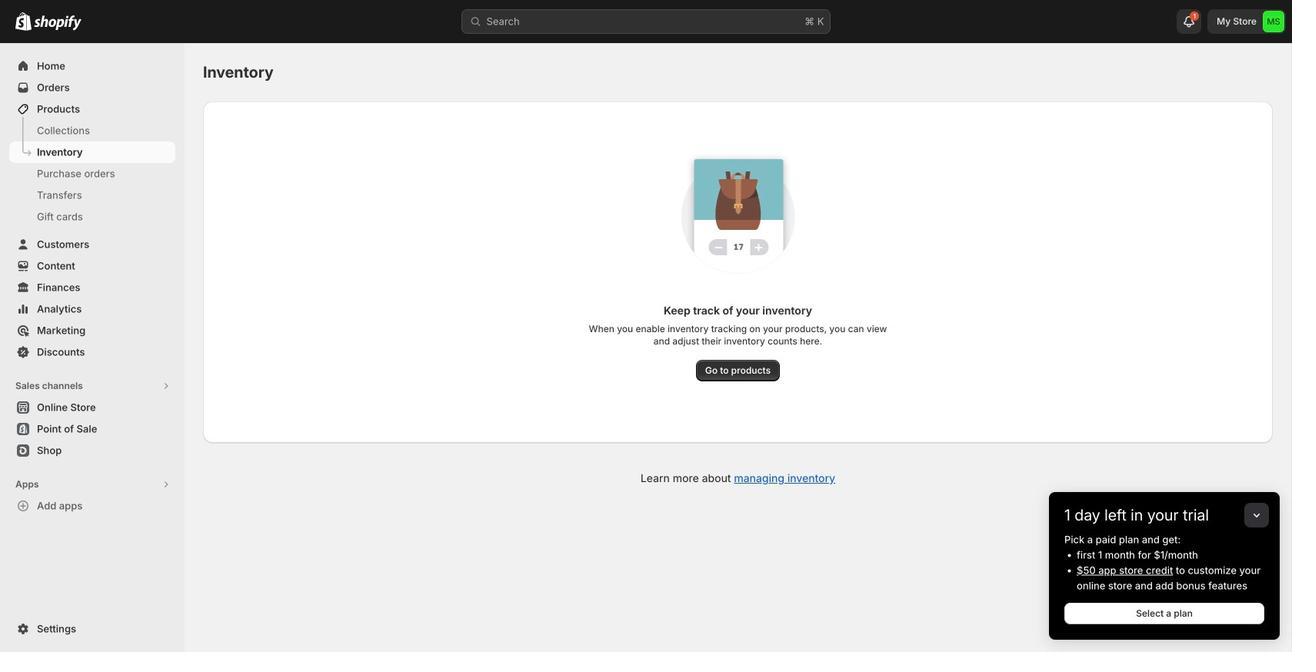 Task type: describe. For each thing, give the bounding box(es) containing it.
1 horizontal spatial shopify image
[[34, 15, 82, 31]]



Task type: locate. For each thing, give the bounding box(es) containing it.
shopify image
[[15, 12, 32, 31], [34, 15, 82, 31]]

my store image
[[1264, 11, 1285, 32]]

0 horizontal spatial shopify image
[[15, 12, 32, 31]]



Task type: vqa. For each thing, say whether or not it's contained in the screenshot.
the right Shopify image
yes



